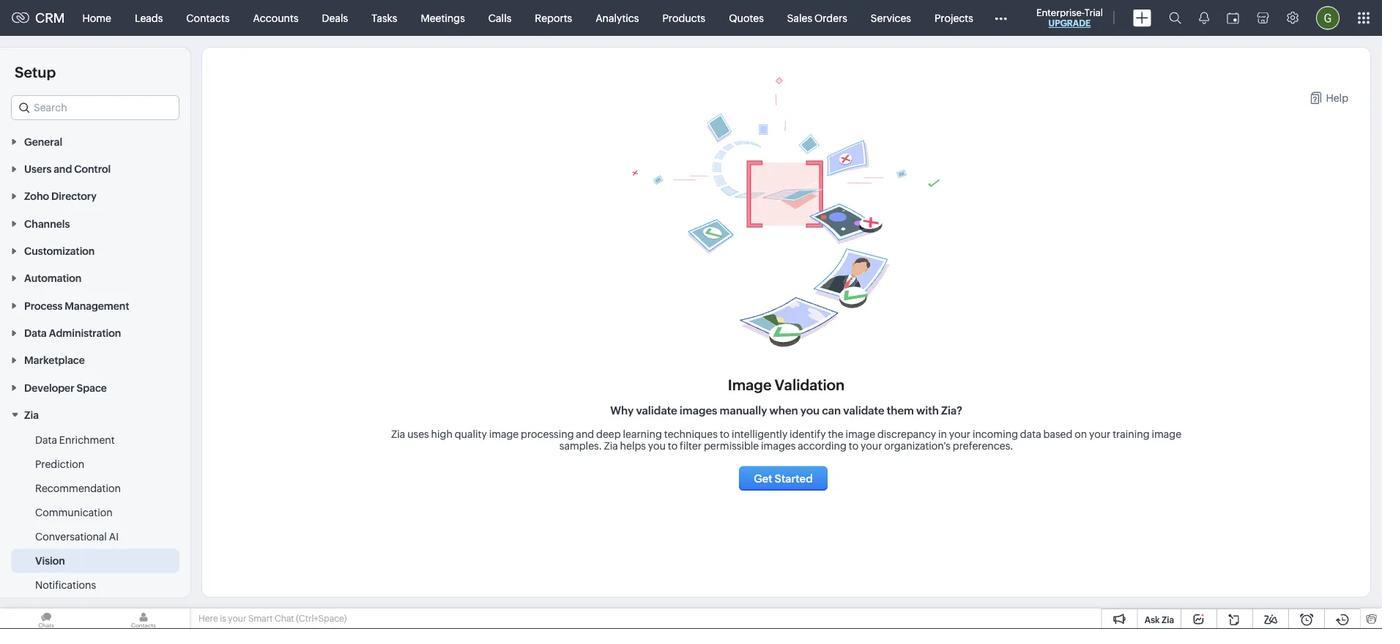 Task type: vqa. For each thing, say whether or not it's contained in the screenshot.
logo at the top
no



Task type: locate. For each thing, give the bounding box(es) containing it.
zia
[[24, 409, 39, 421], [391, 428, 405, 440], [604, 440, 618, 452], [1162, 615, 1175, 625]]

validate right can
[[844, 405, 885, 417]]

data up the prediction
[[35, 434, 57, 446]]

meetings
[[421, 12, 465, 24]]

data administration
[[24, 327, 121, 339]]

zia left helps
[[604, 440, 618, 452]]

0 horizontal spatial validate
[[636, 405, 678, 417]]

signals element
[[1191, 0, 1219, 36]]

directory
[[51, 191, 97, 202]]

image right the quality in the left of the page
[[489, 428, 519, 440]]

1 horizontal spatial and
[[576, 428, 594, 440]]

zoho directory
[[24, 191, 97, 202]]

0 vertical spatial data
[[24, 327, 47, 339]]

zia uses high quality image processing and deep learning techniques to intelligently identify the image discrepancy in your incoming data based on your training image samples. zia helps you to filter permissible images according to your organization's preferences.
[[391, 428, 1182, 452]]

marketplace
[[24, 355, 85, 366]]

accounts link
[[241, 0, 310, 36]]

data inside dropdown button
[[24, 327, 47, 339]]

data down process
[[24, 327, 47, 339]]

profile element
[[1308, 0, 1349, 36]]

zia inside dropdown button
[[24, 409, 39, 421]]

deals link
[[310, 0, 360, 36]]

home
[[82, 12, 111, 24]]

is
[[220, 614, 226, 624]]

and inside zia uses high quality image processing and deep learning techniques to intelligently identify the image discrepancy in your incoming data based on your training image samples. zia helps you to filter permissible images according to your organization's preferences.
[[576, 428, 594, 440]]

leads
[[135, 12, 163, 24]]

to left filter
[[668, 440, 678, 452]]

images
[[680, 405, 718, 417], [761, 440, 796, 452]]

1 vertical spatial images
[[761, 440, 796, 452]]

data administration button
[[0, 319, 191, 346]]

1 horizontal spatial image
[[846, 428, 876, 440]]

and left deep
[[576, 428, 594, 440]]

filter
[[680, 440, 702, 452]]

calls link
[[477, 0, 523, 36]]

contacts
[[186, 12, 230, 24]]

you
[[801, 405, 820, 417], [648, 440, 666, 452]]

1 horizontal spatial validate
[[844, 405, 885, 417]]

validate
[[636, 405, 678, 417], [844, 405, 885, 417]]

1 horizontal spatial images
[[761, 440, 796, 452]]

validate up learning
[[636, 405, 678, 417]]

0 horizontal spatial you
[[648, 440, 666, 452]]

administration
[[49, 327, 121, 339]]

you left can
[[801, 405, 820, 417]]

general
[[24, 136, 62, 148]]

Search text field
[[12, 96, 179, 119]]

your right in
[[950, 428, 971, 440]]

in
[[939, 428, 947, 440]]

1 vertical spatial data
[[35, 434, 57, 446]]

you right helps
[[648, 440, 666, 452]]

data for data administration
[[24, 327, 47, 339]]

learning
[[623, 428, 662, 440]]

products link
[[651, 0, 718, 36]]

data enrichment link
[[35, 433, 115, 448]]

zia down developer
[[24, 409, 39, 421]]

2 horizontal spatial image
[[1152, 428, 1182, 440]]

1 vertical spatial you
[[648, 440, 666, 452]]

image
[[728, 377, 772, 394]]

data for data enrichment
[[35, 434, 57, 446]]

image right training
[[1152, 428, 1182, 440]]

automation button
[[0, 264, 191, 292]]

manually
[[720, 405, 768, 417]]

zia button
[[0, 401, 191, 428]]

None field
[[11, 95, 180, 120]]

sales orders
[[788, 12, 848, 24]]

your right the
[[861, 440, 883, 452]]

deep
[[597, 428, 621, 440]]

prediction
[[35, 459, 84, 470]]

prediction link
[[35, 457, 84, 472]]

validation
[[775, 377, 845, 394]]

customization button
[[0, 237, 191, 264]]

data enrichment
[[35, 434, 115, 446]]

users
[[24, 163, 52, 175]]

reports
[[535, 12, 572, 24]]

notifications link
[[35, 578, 96, 593]]

0 vertical spatial you
[[801, 405, 820, 417]]

0 vertical spatial and
[[54, 163, 72, 175]]

orders
[[815, 12, 848, 24]]

home link
[[71, 0, 123, 36]]

processing
[[521, 428, 574, 440]]

reports link
[[523, 0, 584, 36]]

image validation
[[728, 377, 845, 394]]

None button
[[740, 466, 828, 491]]

setup
[[15, 64, 56, 81]]

to right the
[[849, 440, 859, 452]]

1 horizontal spatial you
[[801, 405, 820, 417]]

0 horizontal spatial and
[[54, 163, 72, 175]]

recommendation link
[[35, 481, 121, 496]]

process
[[24, 300, 63, 312]]

image right the
[[846, 428, 876, 440]]

your right on
[[1090, 428, 1111, 440]]

0 horizontal spatial image
[[489, 428, 519, 440]]

meetings link
[[409, 0, 477, 36]]

ai
[[109, 531, 119, 543]]

on
[[1075, 428, 1088, 440]]

data
[[24, 327, 47, 339], [35, 434, 57, 446]]

data inside zia region
[[35, 434, 57, 446]]

why
[[611, 405, 634, 417]]

customization
[[24, 245, 95, 257]]

conversational ai
[[35, 531, 119, 543]]

zia?
[[942, 405, 963, 417]]

your
[[950, 428, 971, 440], [1090, 428, 1111, 440], [861, 440, 883, 452], [228, 614, 247, 624]]

developer space button
[[0, 374, 191, 401]]

calls
[[489, 12, 512, 24]]

images up techniques
[[680, 405, 718, 417]]

and right "users"
[[54, 163, 72, 175]]

to down manually
[[720, 428, 730, 440]]

here
[[199, 614, 218, 624]]

zia region
[[0, 428, 191, 598]]

1 vertical spatial and
[[576, 428, 594, 440]]

you inside zia uses high quality image processing and deep learning techniques to intelligently identify the image discrepancy in your incoming data based on your training image samples. zia helps you to filter permissible images according to your organization's preferences.
[[648, 440, 666, 452]]

users and control
[[24, 163, 111, 175]]

images down when
[[761, 440, 796, 452]]

0 vertical spatial images
[[680, 405, 718, 417]]

and inside dropdown button
[[54, 163, 72, 175]]

profile image
[[1317, 6, 1340, 30]]

trial
[[1085, 7, 1104, 18]]

contacts image
[[97, 609, 190, 629]]

and
[[54, 163, 72, 175], [576, 428, 594, 440]]

control
[[74, 163, 111, 175]]



Task type: describe. For each thing, give the bounding box(es) containing it.
quotes
[[729, 12, 764, 24]]

analytics
[[596, 12, 639, 24]]

samples.
[[560, 440, 602, 452]]

enterprise-
[[1037, 7, 1085, 18]]

1 image from the left
[[489, 428, 519, 440]]

space
[[77, 382, 107, 394]]

recommendation
[[35, 483, 121, 494]]

create menu image
[[1134, 9, 1152, 27]]

helps
[[620, 440, 646, 452]]

1 validate from the left
[[636, 405, 678, 417]]

them
[[887, 405, 914, 417]]

based
[[1044, 428, 1073, 440]]

create menu element
[[1125, 0, 1161, 36]]

sales
[[788, 12, 813, 24]]

developer
[[24, 382, 74, 394]]

incoming
[[973, 428, 1019, 440]]

communication
[[35, 507, 113, 519]]

smart
[[248, 614, 273, 624]]

help
[[1327, 92, 1349, 104]]

conversational ai link
[[35, 530, 119, 544]]

conversational
[[35, 531, 107, 543]]

notifications
[[35, 579, 96, 591]]

channels button
[[0, 210, 191, 237]]

3 image from the left
[[1152, 428, 1182, 440]]

1 horizontal spatial to
[[720, 428, 730, 440]]

process management button
[[0, 292, 191, 319]]

enrichment
[[59, 434, 115, 446]]

permissible
[[704, 440, 759, 452]]

images inside zia uses high quality image processing and deep learning techniques to intelligently identify the image discrepancy in your incoming data based on your training image samples. zia helps you to filter permissible images according to your organization's preferences.
[[761, 440, 796, 452]]

upgrade
[[1049, 18, 1091, 28]]

when
[[770, 405, 799, 417]]

intelligently
[[732, 428, 788, 440]]

can
[[822, 405, 841, 417]]

crm
[[35, 10, 65, 25]]

the
[[828, 428, 844, 440]]

uses
[[408, 428, 429, 440]]

projects
[[935, 12, 974, 24]]

0 horizontal spatial images
[[680, 405, 718, 417]]

zoho directory button
[[0, 182, 191, 210]]

channels
[[24, 218, 70, 230]]

quotes link
[[718, 0, 776, 36]]

crm link
[[12, 10, 65, 25]]

ask zia
[[1145, 615, 1175, 625]]

leads link
[[123, 0, 175, 36]]

zoho
[[24, 191, 49, 202]]

contacts link
[[175, 0, 241, 36]]

search element
[[1161, 0, 1191, 36]]

marketplace button
[[0, 346, 191, 374]]

techniques
[[664, 428, 718, 440]]

developer space
[[24, 382, 107, 394]]

deals
[[322, 12, 348, 24]]

according
[[798, 440, 847, 452]]

2 horizontal spatial to
[[849, 440, 859, 452]]

calendar image
[[1227, 12, 1240, 24]]

ask
[[1145, 615, 1160, 625]]

high
[[431, 428, 453, 440]]

your right is
[[228, 614, 247, 624]]

quality
[[455, 428, 487, 440]]

discrepancy
[[878, 428, 937, 440]]

Other Modules field
[[986, 6, 1017, 30]]

accounts
[[253, 12, 299, 24]]

general button
[[0, 128, 191, 155]]

tasks
[[372, 12, 398, 24]]

search image
[[1170, 12, 1182, 24]]

zia right ask
[[1162, 615, 1175, 625]]

services link
[[859, 0, 923, 36]]

tasks link
[[360, 0, 409, 36]]

signals image
[[1200, 12, 1210, 24]]

2 validate from the left
[[844, 405, 885, 417]]

zia left uses
[[391, 428, 405, 440]]

organization's
[[885, 440, 951, 452]]

services
[[871, 12, 912, 24]]

enterprise-trial upgrade
[[1037, 7, 1104, 28]]

analytics link
[[584, 0, 651, 36]]

2 image from the left
[[846, 428, 876, 440]]

with
[[917, 405, 939, 417]]

identify
[[790, 428, 826, 440]]

chats image
[[0, 609, 92, 629]]

users and control button
[[0, 155, 191, 182]]

communication link
[[35, 505, 113, 520]]

0 horizontal spatial to
[[668, 440, 678, 452]]

projects link
[[923, 0, 986, 36]]



